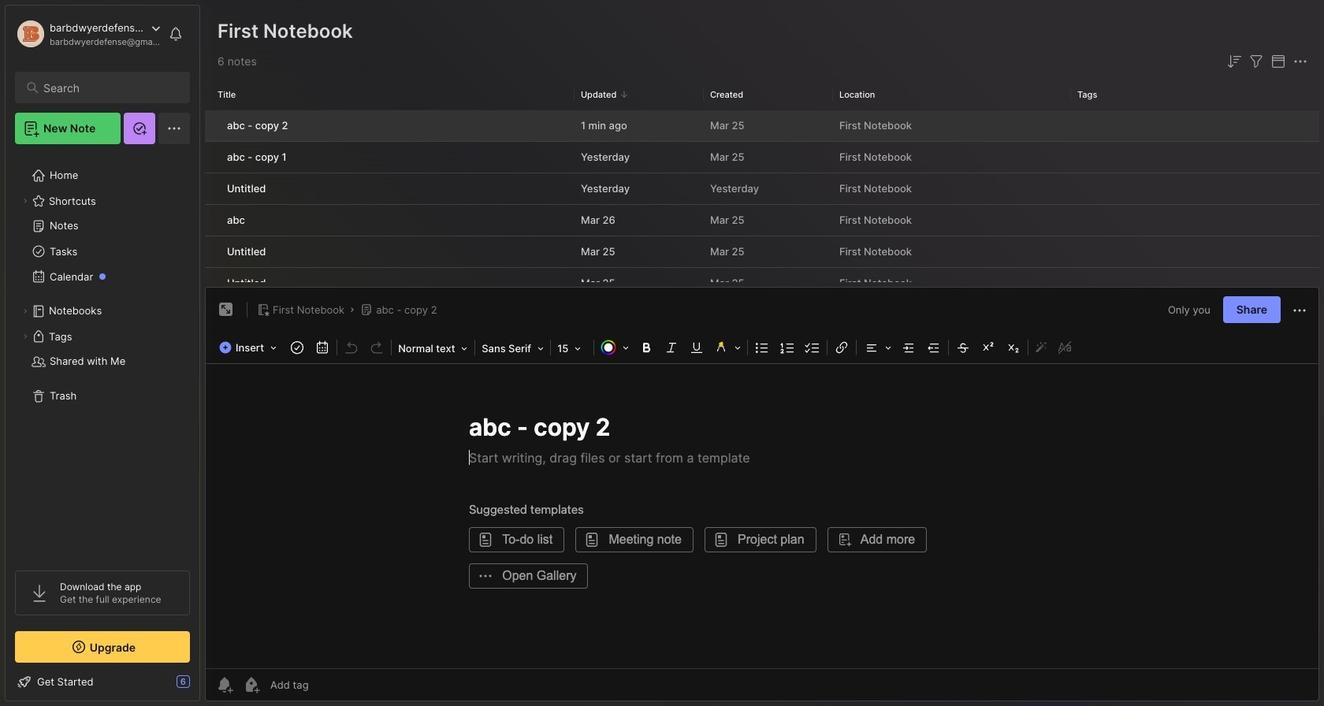 Task type: locate. For each thing, give the bounding box(es) containing it.
tree
[[6, 154, 199, 557]]

6 cell from the top
[[205, 268, 218, 299]]

task image
[[286, 337, 308, 359]]

Sort options field
[[1225, 52, 1244, 71]]

Insert field
[[215, 337, 285, 359]]

strikethrough image
[[953, 337, 975, 359]]

subscript image
[[1003, 337, 1025, 359]]

calendar event image
[[312, 337, 334, 359]]

numbered list image
[[777, 337, 799, 359]]

add filters image
[[1247, 52, 1266, 71]]

Add tag field
[[269, 678, 388, 692]]

View options field
[[1266, 52, 1288, 71]]

underline image
[[686, 337, 708, 359]]

Font size field
[[553, 338, 592, 360]]

0 vertical spatial more actions image
[[1292, 52, 1310, 71]]

Font color field
[[596, 337, 634, 359]]

Search text field
[[43, 80, 176, 95]]

More actions field
[[1292, 52, 1310, 71], [1291, 300, 1310, 320]]

add a reminder image
[[215, 676, 234, 695]]

Help and Learning task checklist field
[[6, 669, 199, 695]]

row group
[[205, 110, 1320, 300]]

more actions image
[[1292, 52, 1310, 71], [1291, 301, 1310, 320]]

None search field
[[43, 78, 176, 97]]

expand notebooks image
[[21, 307, 30, 316]]

superscript image
[[978, 337, 1000, 359]]

1 vertical spatial more actions image
[[1291, 301, 1310, 320]]

note window element
[[205, 287, 1320, 706]]

bulleted list image
[[752, 337, 774, 359]]

checklist image
[[802, 337, 824, 359]]

cell
[[205, 110, 218, 141], [205, 142, 218, 173], [205, 173, 218, 204], [205, 205, 218, 236], [205, 237, 218, 267], [205, 268, 218, 299]]

tree inside main element
[[6, 154, 199, 557]]

Font family field
[[477, 338, 549, 360]]



Task type: vqa. For each thing, say whether or not it's contained in the screenshot.
rightmost tab
no



Task type: describe. For each thing, give the bounding box(es) containing it.
expand tags image
[[21, 332, 30, 341]]

expand note image
[[217, 301, 236, 320]]

4 cell from the top
[[205, 205, 218, 236]]

bold image
[[636, 337, 658, 359]]

click to collapse image
[[199, 677, 211, 696]]

more actions image for topmost the more actions field
[[1292, 52, 1310, 71]]

more actions image for the more actions field to the bottom
[[1291, 301, 1310, 320]]

5 cell from the top
[[205, 237, 218, 267]]

italic image
[[661, 337, 683, 359]]

indent image
[[898, 337, 920, 359]]

2 cell from the top
[[205, 142, 218, 173]]

Heading level field
[[394, 338, 473, 360]]

insert link image
[[831, 337, 853, 359]]

outdent image
[[923, 337, 945, 359]]

1 cell from the top
[[205, 110, 218, 141]]

none search field inside main element
[[43, 78, 176, 97]]

0 vertical spatial more actions field
[[1292, 52, 1310, 71]]

3 cell from the top
[[205, 173, 218, 204]]

Alignment field
[[859, 337, 897, 359]]

Add filters field
[[1247, 52, 1266, 71]]

Note Editor text field
[[206, 364, 1319, 669]]

add tag image
[[242, 676, 261, 695]]

Account field
[[15, 18, 161, 50]]

main element
[[0, 0, 205, 706]]

Highlight field
[[710, 337, 746, 359]]

1 vertical spatial more actions field
[[1291, 300, 1310, 320]]



